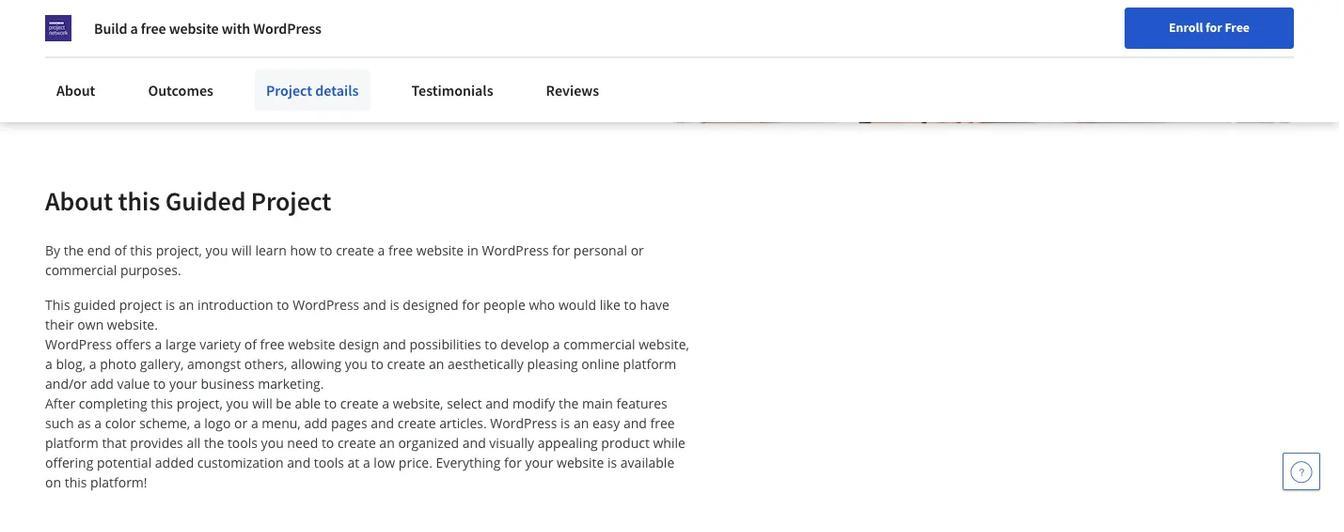 Task type: describe. For each thing, give the bounding box(es) containing it.
marketing.
[[258, 375, 324, 393]]

build for build confidence using the latest tools and technologies
[[72, 63, 104, 82]]

added
[[155, 454, 194, 472]]

website inside 'by the end of this project, you will learn how to create a free website in wordpress for personal or commercial purposes.'
[[417, 241, 464, 259]]

this inside 'by the end of this project, you will learn how to create a free website in wordpress for personal or commercial purposes.'
[[130, 241, 152, 259]]

using
[[180, 63, 214, 82]]

project, inside this guided project is an introduction to wordpress and is designed for people who would like to have their own website. wordpress offers a large variety of free website design and possibilities to develop a commercial website, a blog, a photo gallery, amongst others, allowing you to create an aesthetically pleasing online platform and/or add value to your business marketing. after completing this project, you will be able to create a website, select and modify the main features such as a color scheme, a logo or a menu, add pages and create articles. wordpress is an easy and free platform that provides all the tools you need to create an organized and visually appealing product while offering potential added customization and tools at a low price. everything for your website is available on this platform!
[[177, 395, 223, 412]]

designed
[[403, 296, 459, 314]]

this guided project is an introduction to wordpress and is designed for people who would like to have their own website. wordpress offers a large variety of free website design and possibilities to develop a commercial website, a blog, a photo gallery, amongst others, allowing you to create an aesthetically pleasing online platform and/or add value to your business marketing. after completing this project, you will be able to create a website, select and modify the main features such as a color scheme, a logo or a menu, add pages and create articles. wordpress is an easy and free platform that provides all the tools you need to create an organized and visually appealing product while offering potential added customization and tools at a low price. everything for your website is available on this platform!
[[45, 296, 693, 491]]

create up "pages"
[[340, 395, 379, 412]]

coursera image
[[23, 15, 142, 45]]

real-
[[286, 33, 314, 52]]

modify
[[513, 395, 555, 412]]

1 vertical spatial website,
[[393, 395, 444, 412]]

0 horizontal spatial add
[[90, 375, 114, 393]]

will inside this guided project is an introduction to wordpress and is designed for people who would like to have their own website. wordpress offers a large variety of free website design and possibilities to develop a commercial website, a blog, a photo gallery, amongst others, allowing you to create an aesthetically pleasing online platform and/or add value to your business marketing. after completing this project, you will be able to create a website, select and modify the main features such as a color scheme, a logo or a menu, add pages and create articles. wordpress is an easy and free platform that provides all the tools you need to create an organized and visually appealing product while offering potential added customization and tools at a low price. everything for your website is available on this platform!
[[252, 395, 273, 412]]

customization
[[197, 454, 284, 472]]

provides
[[130, 434, 183, 452]]

experience
[[166, 33, 235, 52]]

gain
[[72, 33, 100, 52]]

you down menu,
[[261, 434, 284, 452]]

will inside 'by the end of this project, you will learn how to create a free website in wordpress for personal or commercial purposes.'
[[232, 241, 252, 259]]

and down features
[[624, 414, 647, 432]]

industry
[[208, 3, 260, 21]]

a up all
[[194, 414, 201, 432]]

is up appealing
[[561, 414, 570, 432]]

2 vertical spatial tools
[[314, 454, 344, 472]]

introduction
[[198, 296, 273, 314]]

articles.
[[440, 414, 487, 432]]

latest
[[240, 63, 275, 82]]

enroll
[[1170, 19, 1204, 36]]

show notifications image
[[1140, 24, 1162, 46]]

for down visually on the left bottom
[[504, 454, 522, 472]]

own
[[77, 316, 104, 333]]

create down possibilities
[[387, 355, 426, 373]]

photo
[[100, 355, 137, 373]]

for left people
[[462, 296, 480, 314]]

value
[[117, 375, 150, 393]]

free up while
[[651, 414, 675, 432]]

0 vertical spatial website,
[[639, 335, 690, 353]]

is left designed
[[390, 296, 400, 314]]

to down the gallery, at the bottom left of page
[[153, 375, 166, 393]]

the right using
[[217, 63, 237, 82]]

by
[[45, 241, 60, 259]]

create up 'organized'
[[398, 414, 436, 432]]

visually
[[490, 434, 535, 452]]

features
[[617, 395, 668, 412]]

develop
[[501, 335, 550, 353]]

wordpress inside 'by the end of this project, you will learn how to create a free website in wordpress for personal or commercial purposes.'
[[482, 241, 549, 259]]

the inside 'by the end of this project, you will learn how to create a free website in wordpress for personal or commercial purposes.'
[[64, 241, 84, 259]]

to right able
[[324, 395, 337, 412]]

and up everything at the bottom
[[463, 434, 486, 452]]

project inside project details link
[[266, 81, 313, 100]]

potential
[[97, 454, 152, 472]]

testimonials link
[[400, 70, 505, 111]]

learn
[[255, 241, 287, 259]]

0 horizontal spatial platform
[[45, 434, 99, 452]]

a up low
[[382, 395, 390, 412]]

an up large
[[179, 296, 194, 314]]

build for build a free website with wordpress
[[94, 19, 127, 38]]

their
[[45, 316, 74, 333]]

organized
[[398, 434, 459, 452]]

website.
[[107, 316, 158, 333]]

have
[[640, 296, 670, 314]]

to right like
[[624, 296, 637, 314]]

you down design
[[345, 355, 368, 373]]

design
[[339, 335, 379, 353]]

about for about this guided project
[[45, 184, 113, 217]]

platform!
[[90, 474, 147, 491]]

testimonials
[[412, 81, 494, 100]]

a right the at
[[363, 454, 370, 472]]

a up the gallery, at the bottom left of page
[[155, 335, 162, 353]]

to right introduction
[[277, 296, 289, 314]]

project, inside 'by the end of this project, you will learn how to create a free website in wordpress for personal or commercial purposes.'
[[156, 241, 202, 259]]

low
[[374, 454, 395, 472]]

all
[[187, 434, 201, 452]]

scheme,
[[139, 414, 190, 432]]

experts
[[263, 3, 309, 21]]

easy
[[593, 414, 620, 432]]

project
[[119, 296, 162, 314]]

reviews link
[[535, 70, 611, 111]]

a inside 'by the end of this project, you will learn how to create a free website in wordpress for personal or commercial purposes.'
[[378, 241, 385, 259]]

an down possibilities
[[429, 355, 445, 373]]

a right as
[[94, 414, 102, 432]]

possibilities
[[410, 335, 481, 353]]

enroll for free
[[1170, 19, 1250, 36]]

commercial inside this guided project is an introduction to wordpress and is designed for people who would like to have their own website. wordpress offers a large variety of free website design and possibilities to develop a commercial website, a blog, a photo gallery, amongst others, allowing you to create an aesthetically pleasing online platform and/or add value to your business marketing. after completing this project, you will be able to create a website, select and modify the main features such as a color scheme, a logo or a menu, add pages and create articles. wordpress is an easy and free platform that provides all the tools you need to create an organized and visually appealing product while offering potential added customization and tools at a low price. everything for your website is available on this platform!
[[564, 335, 636, 353]]

1 vertical spatial project
[[251, 184, 331, 217]]

create inside 'by the end of this project, you will learn how to create a free website in wordpress for personal or commercial purposes.'
[[336, 241, 374, 259]]

about this guided project
[[45, 184, 331, 217]]

of inside this guided project is an introduction to wordpress and is designed for people who would like to have their own website. wordpress offers a large variety of free website design and possibilities to develop a commercial website, a blog, a photo gallery, amongst others, allowing you to create an aesthetically pleasing online platform and/or add value to your business marketing. after completing this project, you will be able to create a website, select and modify the main features such as a color scheme, a logo or a menu, add pages and create articles. wordpress is an easy and free platform that provides all the tools you need to create an organized and visually appealing product while offering potential added customization and tools at a low price. everything for your website is available on this platform!
[[244, 335, 257, 353]]

hands-
[[103, 33, 147, 52]]

to down design
[[371, 355, 384, 373]]

offers
[[115, 335, 151, 353]]

you inside 'by the end of this project, you will learn how to create a free website in wordpress for personal or commercial purposes.'
[[206, 241, 228, 259]]

an up low
[[380, 434, 395, 452]]

free inside 'by the end of this project, you will learn how to create a free website in wordpress for personal or commercial purposes.'
[[389, 241, 413, 259]]

website left with
[[169, 19, 219, 38]]

build confidence using the latest tools and technologies
[[72, 63, 420, 82]]

variety
[[200, 335, 241, 353]]

build a free website with wordpress
[[94, 19, 322, 38]]

available
[[621, 454, 675, 472]]

and right design
[[383, 335, 406, 353]]

that
[[102, 434, 127, 452]]

and down 'need'
[[287, 454, 311, 472]]

enroll for free button
[[1125, 8, 1295, 49]]

to inside 'by the end of this project, you will learn how to create a free website in wordpress for personal or commercial purposes.'
[[320, 241, 333, 259]]

while
[[653, 434, 686, 452]]

the down logo
[[204, 434, 224, 452]]

select
[[447, 395, 482, 412]]

tasks
[[377, 33, 409, 52]]

receive training from industry experts
[[72, 3, 309, 21]]

personal
[[574, 241, 628, 259]]

everything
[[436, 454, 501, 472]]

main
[[582, 395, 613, 412]]

such
[[45, 414, 74, 432]]

receive
[[72, 3, 120, 21]]

a up pleasing
[[553, 335, 560, 353]]

appealing
[[538, 434, 598, 452]]

free
[[1225, 19, 1250, 36]]

after
[[45, 395, 75, 412]]

with
[[222, 19, 250, 38]]



Task type: vqa. For each thing, say whether or not it's contained in the screenshot.
THE TOOLS to the top
yes



Task type: locate. For each thing, give the bounding box(es) containing it.
online
[[582, 355, 620, 373]]

pages
[[331, 414, 368, 432]]

0 vertical spatial add
[[90, 375, 114, 393]]

website up "allowing" on the bottom left of page
[[288, 335, 336, 353]]

add up completing
[[90, 375, 114, 393]]

1 horizontal spatial or
[[631, 241, 644, 259]]

pleasing
[[527, 355, 578, 373]]

wordpress
[[253, 19, 322, 38], [482, 241, 549, 259], [293, 296, 360, 314], [45, 335, 112, 353], [491, 414, 557, 432]]

and up design
[[363, 296, 387, 314]]

0 vertical spatial platform
[[623, 355, 677, 373]]

an up appealing
[[574, 414, 589, 432]]

website,
[[639, 335, 690, 353], [393, 395, 444, 412]]

coursera project network image
[[45, 15, 72, 41]]

a left menu,
[[251, 414, 258, 432]]

a
[[130, 19, 138, 38], [378, 241, 385, 259], [155, 335, 162, 353], [553, 335, 560, 353], [45, 355, 52, 373], [89, 355, 96, 373], [382, 395, 390, 412], [94, 414, 102, 432], [194, 414, 201, 432], [251, 414, 258, 432], [363, 454, 370, 472]]

this
[[118, 184, 160, 217], [130, 241, 152, 259], [151, 395, 173, 412], [65, 474, 87, 491]]

1 horizontal spatial of
[[244, 335, 257, 353]]

gallery,
[[140, 355, 184, 373]]

0 horizontal spatial tools
[[228, 434, 258, 452]]

1 vertical spatial will
[[252, 395, 273, 412]]

0 vertical spatial tools
[[278, 63, 309, 82]]

this
[[45, 296, 70, 314]]

about down 'gain'
[[56, 81, 95, 100]]

commercial
[[45, 261, 117, 279], [564, 335, 636, 353]]

in
[[467, 241, 479, 259]]

0 vertical spatial build
[[94, 19, 127, 38]]

need
[[287, 434, 318, 452]]

website left in
[[417, 241, 464, 259]]

project,
[[156, 241, 202, 259], [177, 395, 223, 412]]

of inside 'by the end of this project, you will learn how to create a free website in wordpress for personal or commercial purposes.'
[[114, 241, 127, 259]]

price.
[[399, 454, 433, 472]]

menu,
[[262, 414, 301, 432]]

be
[[276, 395, 291, 412]]

1 vertical spatial add
[[304, 414, 328, 432]]

large
[[166, 335, 196, 353]]

1 horizontal spatial on
[[147, 33, 163, 52]]

the left main
[[559, 395, 579, 412]]

and right select
[[486, 395, 509, 412]]

0 vertical spatial your
[[169, 375, 197, 393]]

website
[[169, 19, 219, 38], [417, 241, 464, 259], [288, 335, 336, 353], [557, 454, 604, 472]]

project up the how
[[251, 184, 331, 217]]

1 horizontal spatial commercial
[[564, 335, 636, 353]]

who
[[529, 296, 555, 314]]

for inside 'by the end of this project, you will learn how to create a free website in wordpress for personal or commercial purposes.'
[[553, 241, 570, 259]]

1 horizontal spatial add
[[304, 414, 328, 432]]

and down world
[[312, 63, 337, 82]]

for left personal
[[553, 241, 570, 259]]

1 vertical spatial about
[[45, 184, 113, 217]]

you down guided
[[206, 241, 228, 259]]

purposes.
[[120, 261, 181, 279]]

and/or
[[45, 375, 87, 393]]

to right the how
[[320, 241, 333, 259]]

people
[[484, 296, 526, 314]]

1 vertical spatial commercial
[[564, 335, 636, 353]]

a left blog,
[[45, 355, 52, 373]]

0 vertical spatial will
[[232, 241, 252, 259]]

website down appealing
[[557, 454, 604, 472]]

or right personal
[[631, 241, 644, 259]]

end
[[87, 241, 111, 259]]

about
[[56, 81, 95, 100], [45, 184, 113, 217]]

0 horizontal spatial will
[[232, 241, 252, 259]]

will left the learn at the left of the page
[[232, 241, 252, 259]]

and right "pages"
[[371, 414, 394, 432]]

as
[[77, 414, 91, 432]]

project left details
[[266, 81, 313, 100]]

the right by
[[64, 241, 84, 259]]

platform up 'offering' at the left bottom
[[45, 434, 99, 452]]

to right 'need'
[[322, 434, 334, 452]]

details
[[316, 81, 359, 100]]

1 vertical spatial of
[[244, 335, 257, 353]]

free up others,
[[260, 335, 285, 353]]

offering
[[45, 454, 93, 472]]

0 vertical spatial project,
[[156, 241, 202, 259]]

0 horizontal spatial or
[[234, 414, 248, 432]]

will left be
[[252, 395, 273, 412]]

is right "project"
[[166, 296, 175, 314]]

about for about
[[56, 81, 95, 100]]

create right the how
[[336, 241, 374, 259]]

website, up 'organized'
[[393, 395, 444, 412]]

or inside 'by the end of this project, you will learn how to create a free website in wordpress for personal or commercial purposes.'
[[631, 241, 644, 259]]

would
[[559, 296, 597, 314]]

0 vertical spatial commercial
[[45, 261, 117, 279]]

website, down have at the left bottom
[[639, 335, 690, 353]]

by the end of this project, you will learn how to create a free website in wordpress for personal or commercial purposes.
[[45, 241, 648, 279]]

and
[[312, 63, 337, 82], [363, 296, 387, 314], [383, 335, 406, 353], [486, 395, 509, 412], [371, 414, 394, 432], [624, 414, 647, 432], [463, 434, 486, 452], [287, 454, 311, 472]]

a right the receive
[[130, 19, 138, 38]]

on inside this guided project is an introduction to wordpress and is designed for people who would like to have their own website. wordpress offers a large variety of free website design and possibilities to develop a commercial website, a blog, a photo gallery, amongst others, allowing you to create an aesthetically pleasing online platform and/or add value to your business marketing. after completing this project, you will be able to create a website, select and modify the main features such as a color scheme, a logo or a menu, add pages and create articles. wordpress is an easy and free platform that provides all the tools you need to create an organized and visually appealing product while offering potential added customization and tools at a low price. everything for your website is available on this platform!
[[45, 474, 61, 491]]

the
[[217, 63, 237, 82], [64, 241, 84, 259], [559, 395, 579, 412], [204, 434, 224, 452]]

None search field
[[268, 12, 579, 49]]

is down product
[[608, 454, 617, 472]]

free up designed
[[389, 241, 413, 259]]

this left guided
[[118, 184, 160, 217]]

2 horizontal spatial tools
[[314, 454, 344, 472]]

or right logo
[[234, 414, 248, 432]]

free left from
[[141, 19, 166, 38]]

solving
[[238, 33, 283, 52]]

0 vertical spatial or
[[631, 241, 644, 259]]

business
[[201, 375, 255, 393]]

outcomes
[[148, 81, 213, 100]]

0 vertical spatial of
[[114, 241, 127, 259]]

or inside this guided project is an introduction to wordpress and is designed for people who would like to have their own website. wordpress offers a large variety of free website design and possibilities to develop a commercial website, a blog, a photo gallery, amongst others, allowing you to create an aesthetically pleasing online platform and/or add value to your business marketing. after completing this project, you will be able to create a website, select and modify the main features such as a color scheme, a logo or a menu, add pages and create articles. wordpress is an easy and free platform that provides all the tools you need to create an organized and visually appealing product while offering potential added customization and tools at a low price. everything for your website is available on this platform!
[[234, 414, 248, 432]]

amongst
[[187, 355, 241, 373]]

an
[[179, 296, 194, 314], [429, 355, 445, 373], [574, 414, 589, 432], [380, 434, 395, 452]]

0 horizontal spatial of
[[114, 241, 127, 259]]

0 vertical spatial on
[[147, 33, 163, 52]]

add
[[90, 375, 114, 393], [304, 414, 328, 432]]

project details link
[[255, 70, 370, 111]]

for
[[1206, 19, 1223, 36], [553, 241, 570, 259], [462, 296, 480, 314], [504, 454, 522, 472]]

1 vertical spatial tools
[[228, 434, 258, 452]]

create up the at
[[338, 434, 376, 452]]

from
[[175, 3, 205, 21]]

1 vertical spatial project,
[[177, 395, 223, 412]]

project, up purposes.
[[156, 241, 202, 259]]

how
[[290, 241, 317, 259]]

1 vertical spatial build
[[72, 63, 104, 82]]

0 vertical spatial about
[[56, 81, 95, 100]]

guided
[[74, 296, 116, 314]]

commercial inside 'by the end of this project, you will learn how to create a free website in wordpress for personal or commercial purposes.'
[[45, 261, 117, 279]]

is
[[166, 296, 175, 314], [390, 296, 400, 314], [561, 414, 570, 432], [608, 454, 617, 472]]

color
[[105, 414, 136, 432]]

logo
[[204, 414, 231, 432]]

your down the gallery, at the bottom left of page
[[169, 375, 197, 393]]

gain hands-on experience solving real-world job tasks
[[72, 33, 409, 52]]

on down 'offering' at the left bottom
[[45, 474, 61, 491]]

1 vertical spatial platform
[[45, 434, 99, 452]]

1 horizontal spatial will
[[252, 395, 273, 412]]

commercial down end
[[45, 261, 117, 279]]

0 vertical spatial project
[[266, 81, 313, 100]]

commercial up online
[[564, 335, 636, 353]]

1 vertical spatial or
[[234, 414, 248, 432]]

confidence
[[107, 63, 177, 82]]

tools up "customization"
[[228, 434, 258, 452]]

for left free
[[1206, 19, 1223, 36]]

like
[[600, 296, 621, 314]]

of up others,
[[244, 335, 257, 353]]

0 horizontal spatial your
[[169, 375, 197, 393]]

1 horizontal spatial your
[[526, 454, 554, 472]]

platform
[[623, 355, 677, 373], [45, 434, 99, 452]]

create
[[336, 241, 374, 259], [387, 355, 426, 373], [340, 395, 379, 412], [398, 414, 436, 432], [338, 434, 376, 452]]

of right end
[[114, 241, 127, 259]]

add down able
[[304, 414, 328, 432]]

a right blog,
[[89, 355, 96, 373]]

1 horizontal spatial website,
[[639, 335, 690, 353]]

this down 'offering' at the left bottom
[[65, 474, 87, 491]]

1 horizontal spatial platform
[[623, 355, 677, 373]]

others,
[[244, 355, 287, 373]]

you down business
[[226, 395, 249, 412]]

this up purposes.
[[130, 241, 152, 259]]

0 horizontal spatial website,
[[393, 395, 444, 412]]

about up end
[[45, 184, 113, 217]]

on down training
[[147, 33, 163, 52]]

this up scheme,
[[151, 395, 173, 412]]

your down visually on the left bottom
[[526, 454, 554, 472]]

project, up logo
[[177, 395, 223, 412]]

at
[[348, 454, 360, 472]]

menu item
[[999, 19, 1120, 80]]

tools down "real-"
[[278, 63, 309, 82]]

blog,
[[56, 355, 86, 373]]

free
[[141, 19, 166, 38], [389, 241, 413, 259], [260, 335, 285, 353], [651, 414, 675, 432]]

help center image
[[1291, 461, 1314, 484]]

to up the aesthetically
[[485, 335, 497, 353]]

0 horizontal spatial on
[[45, 474, 61, 491]]

reviews
[[546, 81, 599, 100]]

able
[[295, 395, 321, 412]]

of
[[114, 241, 127, 259], [244, 335, 257, 353]]

allowing
[[291, 355, 342, 373]]

platform up features
[[623, 355, 677, 373]]

1 vertical spatial on
[[45, 474, 61, 491]]

or
[[631, 241, 644, 259], [234, 414, 248, 432]]

for inside button
[[1206, 19, 1223, 36]]

1 horizontal spatial tools
[[278, 63, 309, 82]]

product
[[602, 434, 650, 452]]

outcomes link
[[137, 70, 225, 111]]

aesthetically
[[448, 355, 524, 373]]

a right the how
[[378, 241, 385, 259]]

0 horizontal spatial commercial
[[45, 261, 117, 279]]

tools left the at
[[314, 454, 344, 472]]

guided
[[165, 184, 246, 217]]

1 vertical spatial your
[[526, 454, 554, 472]]

build
[[94, 19, 127, 38], [72, 63, 104, 82]]

training
[[123, 3, 172, 21]]

about link
[[45, 70, 107, 111]]



